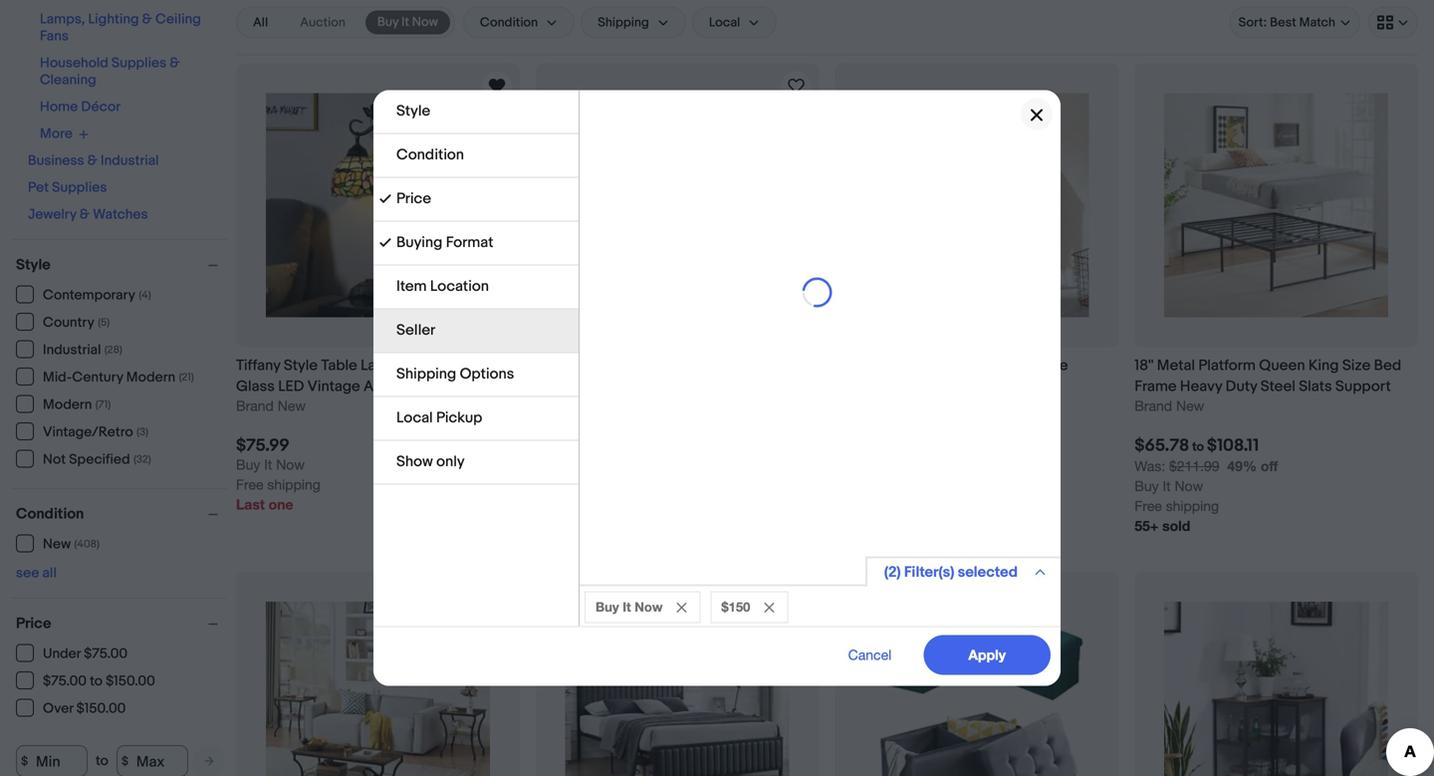 Task type: locate. For each thing, give the bounding box(es) containing it.
None text field
[[1135, 458, 1220, 474]]

$75.00 to $150.00
[[43, 673, 155, 690]]

specified
[[69, 451, 130, 468]]

1 horizontal spatial supplies
[[112, 55, 167, 72]]

light for $65.54
[[717, 377, 751, 395]]

seller
[[397, 321, 436, 339]]

remove filter - price - maximum value in $ $150 image
[[765, 603, 775, 613]]

18'' metal platform queen king size bed frame heavy duty steel slats support brand new
[[1135, 356, 1402, 414]]

1 light from the left
[[429, 377, 462, 395]]

1 vertical spatial price
[[16, 615, 51, 633]]

desk inside tiffany style table lamp desk stained glass led vintage art night light decor brand new
[[402, 356, 436, 374]]

condition
[[397, 146, 464, 164], [16, 505, 84, 523]]

1 horizontal spatial price
[[397, 190, 432, 208]]

now
[[412, 14, 438, 30], [276, 456, 305, 473], [576, 476, 605, 493], [1175, 478, 1204, 494], [635, 599, 663, 615]]

table right tiffany in the left of the page
[[321, 356, 358, 374]]

decor inside table lamp desk green shell shape led vintage art bedside night light decor brand new
[[754, 377, 796, 395]]

1 horizontal spatial brand
[[536, 397, 574, 414]]

(32)
[[134, 453, 151, 466]]

brand inside tiffany style table lamp desk stained glass led vintage art night light decor brand new
[[236, 397, 274, 414]]

1 decor from the left
[[466, 377, 508, 395]]

buy left remove filter - buying format - buy it now icon on the left of the page
[[596, 599, 619, 615]]

night up local
[[388, 377, 425, 395]]

0 horizontal spatial night
[[388, 377, 425, 395]]

$68.99 text field
[[536, 456, 613, 473]]

condition up price tab
[[397, 146, 464, 164]]

1 vertical spatial style
[[16, 256, 51, 274]]

1 brand from the left
[[236, 397, 274, 414]]

vintage inside tiffany style table lamp desk stained glass led vintage art night light decor brand new
[[308, 377, 360, 395]]

0 vertical spatial to
[[1193, 439, 1205, 455]]

modern down mid-
[[43, 397, 92, 414]]

lamp left green
[[575, 356, 613, 374]]

& right the business
[[87, 152, 98, 169]]

brand up $65.54
[[536, 397, 574, 414]]

1 desk from the left
[[402, 356, 436, 374]]

lamp inside table lamp desk green shell shape led vintage art bedside night light decor brand new
[[575, 356, 613, 374]]

more
[[40, 126, 73, 142]]

tab list containing style
[[374, 90, 579, 485]]

1 vertical spatial supplies
[[52, 179, 107, 196]]

led inside table lamp desk green shell shape led vintage art bedside night light decor brand new
[[784, 356, 810, 374]]

0 horizontal spatial art
[[364, 377, 385, 395]]

free down $68.99 text box
[[536, 496, 563, 513]]

1 vertical spatial led
[[278, 377, 304, 395]]

light inside table lamp desk green shell shape led vintage art bedside night light decor brand new
[[717, 377, 751, 395]]

business & industrial pet supplies jewelry & watches
[[28, 152, 159, 223]]

1 horizontal spatial light
[[717, 377, 751, 395]]

night for $65.54
[[676, 377, 713, 395]]

$
[[21, 754, 28, 769], [122, 754, 129, 769]]

price up under
[[16, 615, 51, 633]]

buy
[[378, 14, 399, 30], [236, 456, 260, 473], [536, 476, 560, 493], [1135, 478, 1160, 494], [596, 599, 619, 615]]

free inside $65.54 $68.99 buy it now free shipping
[[536, 496, 563, 513]]

free up 55+
[[1135, 498, 1163, 514]]

2 vertical spatial style
[[284, 356, 318, 374]]

desk up computer
[[886, 356, 921, 374]]

home up the more
[[40, 99, 78, 116]]

shipping options
[[397, 365, 515, 383]]

style down the buy it now link
[[397, 102, 431, 120]]

none text field containing was:
[[1135, 458, 1220, 474]]

remove filter - buying format - buy it now image
[[677, 603, 687, 613]]

shipping
[[397, 365, 457, 383]]

(71)
[[95, 399, 111, 412]]

new inside '18'' metal platform queen king size bed frame heavy duty steel slats support brand new'
[[1177, 397, 1205, 414]]

1 vertical spatial to
[[90, 673, 103, 690]]

it down $68.99 text box
[[564, 476, 572, 493]]

2 lamp from the left
[[575, 356, 613, 374]]

art left bedside
[[592, 377, 613, 395]]

buy down $68.99 text box
[[536, 476, 560, 493]]

49%
[[1228, 458, 1258, 474]]

decor for $75.99
[[466, 377, 508, 395]]

dialog
[[0, 0, 1435, 776]]

0 vertical spatial supplies
[[112, 55, 167, 72]]

night inside table lamp desk green shell shape led vintage art bedside night light decor brand new
[[676, 377, 713, 395]]

desk down seller
[[402, 356, 436, 374]]

$150
[[722, 599, 751, 615]]

household
[[40, 55, 108, 72]]

to inside $75.00 to $150.00 "link"
[[90, 673, 103, 690]]

watch table lamp desk green shell shape led vintage art bedside night light decor image
[[785, 74, 809, 98]]

loading... image
[[797, 272, 839, 313]]

home down laptop
[[908, 377, 949, 395]]

3 brand from the left
[[1135, 397, 1173, 414]]

0 vertical spatial home
[[40, 99, 78, 116]]

tab list
[[374, 90, 579, 485]]

new
[[278, 397, 306, 414], [577, 397, 606, 414], [1177, 397, 1205, 414], [43, 536, 71, 553]]

price right filter applied icon
[[397, 190, 432, 208]]

night for $75.99
[[388, 377, 425, 395]]

30" velvet sofa footstool folding storage ottoman chair footrest stool bench image
[[865, 602, 1090, 776]]

to for $108.11
[[1193, 439, 1205, 455]]

table right "options"
[[536, 356, 572, 374]]

0 vertical spatial price
[[397, 190, 432, 208]]

new inside table lamp desk green shell shape led vintage art bedside night light decor brand new
[[577, 397, 606, 414]]

heavy
[[1181, 377, 1223, 395]]

brand down glass
[[236, 397, 274, 414]]

18'' metal platform queen king size bed frame heavy duty steel slats support image
[[1165, 93, 1389, 317]]

2 art from the left
[[592, 377, 613, 395]]

buy it now
[[378, 14, 438, 30], [596, 599, 663, 615]]

0 horizontal spatial home
[[40, 99, 78, 116]]

shipping up sold on the bottom right of page
[[1167, 498, 1220, 514]]

(5)
[[98, 316, 110, 329]]

led right glass
[[278, 377, 304, 395]]

1 horizontal spatial condition
[[397, 146, 464, 164]]

0 horizontal spatial shipping
[[267, 476, 321, 493]]

you are watching this item, click to unwatch image
[[485, 74, 509, 98]]

steel
[[1261, 377, 1296, 395]]

desk up bedside
[[616, 356, 651, 374]]

platform
[[1199, 356, 1256, 374]]

1 horizontal spatial desk
[[616, 356, 651, 374]]

auction
[[300, 15, 346, 30]]

1 vertical spatial condition
[[16, 505, 84, 523]]

condition inside tab list
[[397, 146, 464, 164]]

1 horizontal spatial night
[[676, 377, 713, 395]]

1 horizontal spatial $
[[122, 754, 129, 769]]

buy right auction link
[[378, 14, 399, 30]]

2 light from the left
[[717, 377, 751, 395]]

style button
[[16, 256, 227, 274]]

pet supplies link
[[28, 179, 107, 196]]

corner desk laptop gaming table computer home office table workstation w/drawer image
[[865, 93, 1090, 317]]

1 vintage from the left
[[308, 377, 360, 395]]

1 horizontal spatial lamp
[[575, 356, 613, 374]]

1 horizontal spatial shipping
[[567, 496, 620, 513]]

vintage right glass
[[308, 377, 360, 395]]

supplies inside lamps, lighting & ceiling fans household supplies & cleaning home décor
[[112, 55, 167, 72]]

to
[[1193, 439, 1205, 455], [90, 673, 103, 690], [96, 753, 108, 770]]

2 horizontal spatial free
[[1135, 498, 1163, 514]]

2 decor from the left
[[754, 377, 796, 395]]

2 vintage from the left
[[536, 377, 589, 395]]

3-piece coffee table & 2  nightstand end table occasional living room set wooden image
[[266, 602, 490, 776]]

supplies up jewelry & watches link
[[52, 179, 107, 196]]

style right tiffany in the left of the page
[[284, 356, 318, 374]]

vintage
[[308, 377, 360, 395], [536, 377, 589, 395]]

now inside $75.99 buy it now free shipping last one
[[276, 456, 305, 473]]

style down jewelry
[[16, 256, 51, 274]]

see all button
[[16, 565, 57, 582]]

supplies down lamps, lighting & ceiling fans link on the top left of the page
[[112, 55, 167, 72]]

1 vertical spatial home
[[908, 377, 949, 395]]

it down the was:
[[1163, 478, 1171, 494]]

now inside dialog
[[635, 599, 663, 615]]

light down stained on the left of page
[[429, 377, 462, 395]]

shell
[[701, 356, 734, 374]]

home décor link
[[40, 99, 121, 116]]

it left remove filter - buying format - buy it now icon on the left of the page
[[623, 599, 631, 615]]

2 night from the left
[[676, 377, 713, 395]]

new up $65.54
[[577, 397, 606, 414]]

buy it now left remove filter - buying format - buy it now icon on the left of the page
[[596, 599, 663, 615]]

auction link
[[288, 10, 358, 34]]

(4)
[[139, 289, 151, 302]]

new down the heavy
[[1177, 397, 1205, 414]]

table down gaming at the right of page
[[999, 377, 1035, 395]]

1 horizontal spatial led
[[784, 356, 810, 374]]

1 horizontal spatial decor
[[754, 377, 796, 395]]

1 horizontal spatial buy it now
[[596, 599, 663, 615]]

shipping up one
[[267, 476, 321, 493]]

1 vertical spatial buy it now
[[596, 599, 663, 615]]

led right shape
[[784, 356, 810, 374]]

it up one
[[264, 456, 272, 473]]

light down 'shell'
[[717, 377, 751, 395]]

0 horizontal spatial modern
[[43, 397, 92, 414]]

0 horizontal spatial brand
[[236, 397, 274, 414]]

shipping down $68.99
[[567, 496, 620, 513]]

style inside tiffany style table lamp desk stained glass led vintage art night light decor brand new
[[284, 356, 318, 374]]

3 desk from the left
[[886, 356, 921, 374]]

now inside the $65.78 to $108.11 was: $211.99 49% off buy it now free shipping 55+ sold
[[1175, 478, 1204, 494]]

price
[[397, 190, 432, 208], [16, 615, 51, 633]]

tiffany style table lamp desk stained glass led vintage art night light decor heading
[[236, 356, 508, 395]]

tiffany style table lamp desk stained glass led vintage art night light decor brand new
[[236, 356, 508, 414]]

Minimum Value in $ text field
[[16, 745, 88, 776]]

laptop
[[924, 356, 972, 374]]

vintage/retro (3)
[[43, 424, 148, 441]]

buying
[[397, 234, 443, 252]]

table
[[321, 356, 358, 374], [536, 356, 572, 374], [1032, 356, 1069, 374], [999, 377, 1035, 395]]

off
[[1261, 458, 1279, 474]]

$150.00 down under $75.00
[[106, 673, 155, 690]]

over
[[43, 701, 73, 717]]

1 horizontal spatial art
[[592, 377, 613, 395]]

$ down over $150.00 "link"
[[21, 754, 28, 769]]

buy down the was:
[[1135, 478, 1160, 494]]

$75.99 buy it now free shipping last one
[[236, 435, 321, 513]]

brand inside table lamp desk green shell shape led vintage art bedside night light decor brand new
[[536, 397, 574, 414]]

table right gaming at the right of page
[[1032, 356, 1069, 374]]

1 horizontal spatial style
[[284, 356, 318, 374]]

night down green
[[676, 377, 713, 395]]

buy inside text field
[[378, 14, 399, 30]]

new inside tiffany style table lamp desk stained glass led vintage art night light decor brand new
[[278, 397, 306, 414]]

art
[[364, 377, 385, 395], [592, 377, 613, 395]]

0 horizontal spatial condition
[[16, 505, 84, 523]]

table lamp desk green shell shape led vintage art bedside night light decor image
[[566, 93, 790, 317]]

$150.00
[[106, 673, 155, 690], [76, 701, 126, 717]]

industrial down 'country'
[[43, 342, 101, 359]]

century
[[72, 369, 123, 386]]

0 vertical spatial buy it now
[[378, 14, 438, 30]]

$75.00 up over $150.00 "link"
[[43, 673, 87, 690]]

0 horizontal spatial vintage
[[308, 377, 360, 395]]

style
[[397, 102, 431, 120], [16, 256, 51, 274], [284, 356, 318, 374]]

decor inside tiffany style table lamp desk stained glass led vintage art night light decor brand new
[[466, 377, 508, 395]]

$150.00 down the $75.00 to $150.00 in the left of the page
[[76, 701, 126, 717]]

0 horizontal spatial lamp
[[361, 356, 398, 374]]

vintage up $65.54
[[536, 377, 589, 395]]

1 vertical spatial $75.00
[[43, 673, 87, 690]]

2 horizontal spatial brand
[[1135, 397, 1173, 414]]

2 horizontal spatial desk
[[886, 356, 921, 374]]

55+
[[1135, 518, 1159, 534]]

item location
[[397, 278, 489, 295]]

0 vertical spatial $150.00
[[106, 673, 155, 690]]

free up last
[[236, 476, 264, 493]]

0 horizontal spatial desk
[[402, 356, 436, 374]]

filter applied image
[[380, 193, 392, 205]]

decor down stained on the left of page
[[466, 377, 508, 395]]

home inside lamps, lighting & ceiling fans household supplies & cleaning home décor
[[40, 99, 78, 116]]

$65.54 $68.99 buy it now free shipping
[[536, 435, 620, 513]]

modern left (21)
[[126, 369, 176, 386]]

0 horizontal spatial price
[[16, 615, 51, 633]]

to left maximum value in $ 'text box'
[[96, 753, 108, 770]]

0 vertical spatial modern
[[126, 369, 176, 386]]

night inside tiffany style table lamp desk stained glass led vintage art night light decor brand new
[[388, 377, 425, 395]]

lamp inside tiffany style table lamp desk stained glass led vintage art night light decor brand new
[[361, 356, 398, 374]]

2 brand from the left
[[536, 397, 574, 414]]

lamp
[[361, 356, 398, 374], [575, 356, 613, 374]]

2 $ from the left
[[122, 754, 129, 769]]

$75.00 up the $75.00 to $150.00 in the left of the page
[[84, 646, 128, 663]]

1 horizontal spatial vintage
[[536, 377, 589, 395]]

$75.00
[[84, 646, 128, 663], [43, 673, 87, 690]]

free inside $75.99 buy it now free shipping last one
[[236, 476, 264, 493]]

it inside the $65.78 to $108.11 was: $211.99 49% off buy it now free shipping 55+ sold
[[1163, 478, 1171, 494]]

0 horizontal spatial free
[[236, 476, 264, 493]]

support
[[1336, 377, 1392, 395]]

$ down over $150.00
[[122, 754, 129, 769]]

new up $75.99
[[278, 397, 306, 414]]

decor down shape
[[754, 377, 796, 395]]

to inside the $65.78 to $108.11 was: $211.99 49% off buy it now free shipping 55+ sold
[[1193, 439, 1205, 455]]

industrial up watches
[[101, 152, 159, 169]]

1 $ from the left
[[21, 754, 28, 769]]

buy up last
[[236, 456, 260, 473]]

it inside $65.54 $68.99 buy it now free shipping
[[564, 476, 572, 493]]

shipping inside $75.99 buy it now free shipping last one
[[267, 476, 321, 493]]

to down under $75.00
[[90, 673, 103, 690]]

local pickup
[[397, 409, 483, 427]]

0 horizontal spatial led
[[278, 377, 304, 395]]

& down the ceiling
[[170, 55, 180, 72]]

condition up new (408)
[[16, 505, 84, 523]]

1 night from the left
[[388, 377, 425, 395]]

1 art from the left
[[364, 377, 385, 395]]

0 vertical spatial industrial
[[101, 152, 159, 169]]

show only
[[397, 453, 465, 471]]

new up 'all'
[[43, 536, 71, 553]]

tiffany style table lamp desk stained glass led vintage art night light decor image
[[266, 93, 490, 317]]

1 horizontal spatial free
[[536, 496, 563, 513]]

brand
[[236, 397, 274, 414], [536, 397, 574, 414], [1135, 397, 1173, 414]]

0 vertical spatial style
[[397, 102, 431, 120]]

buy inside $75.99 buy it now free shipping last one
[[236, 456, 260, 473]]

2 horizontal spatial style
[[397, 102, 431, 120]]

decor for $65.54
[[754, 377, 796, 395]]

0 vertical spatial led
[[784, 356, 810, 374]]

bedside
[[617, 377, 673, 395]]

corner
[[836, 356, 883, 374]]

1 horizontal spatial home
[[908, 377, 949, 395]]

cancel
[[849, 647, 892, 663]]

1 lamp from the left
[[361, 356, 398, 374]]

$65.54
[[536, 435, 592, 456]]

0 horizontal spatial $
[[21, 754, 28, 769]]

over $150.00
[[43, 701, 126, 717]]

buy it now right auction link
[[378, 14, 438, 30]]

art left shipping
[[364, 377, 385, 395]]

light inside tiffany style table lamp desk stained glass led vintage art night light decor brand new
[[429, 377, 462, 395]]

2 desk from the left
[[616, 356, 651, 374]]

table inside table lamp desk green shell shape led vintage art bedside night light decor brand new
[[536, 356, 572, 374]]

mid-
[[43, 369, 72, 386]]

0 horizontal spatial supplies
[[52, 179, 107, 196]]

workstation
[[836, 398, 917, 416]]

to up $211.99
[[1193, 439, 1205, 455]]

lamp down seller
[[361, 356, 398, 374]]

0 horizontal spatial light
[[429, 377, 462, 395]]

0 vertical spatial condition
[[397, 146, 464, 164]]

brand down frame
[[1135, 397, 1173, 414]]

cleaning
[[40, 72, 96, 89]]

business
[[28, 152, 84, 169]]

2 horizontal spatial shipping
[[1167, 498, 1220, 514]]

not
[[43, 451, 66, 468]]

0 horizontal spatial decor
[[466, 377, 508, 395]]

$68.99
[[570, 456, 613, 473]]

it right auction link
[[402, 14, 409, 30]]

& left the ceiling
[[142, 11, 152, 28]]

brand for $75.99
[[236, 397, 274, 414]]



Task type: vqa. For each thing, say whether or not it's contained in the screenshot.


Task type: describe. For each thing, give the bounding box(es) containing it.
1 vertical spatial industrial
[[43, 342, 101, 359]]

filter applied image
[[380, 237, 392, 249]]

décor
[[81, 99, 121, 116]]

stained
[[440, 356, 492, 374]]

buying format tab
[[374, 222, 579, 266]]

2 vertical spatial to
[[96, 753, 108, 770]]

it inside dialog
[[623, 599, 631, 615]]

(28)
[[104, 344, 122, 357]]

home inside "corner desk laptop gaming table computer home office table workstation w/drawer"
[[908, 377, 949, 395]]

& down pet supplies link
[[80, 206, 90, 223]]

corner desk laptop gaming table computer home office table workstation w/drawer link
[[836, 355, 1119, 416]]

business & industrial link
[[28, 152, 159, 169]]

contemporary (4)
[[43, 287, 151, 304]]

18''
[[1135, 356, 1154, 374]]

price inside tab
[[397, 190, 432, 208]]

(3)
[[137, 426, 148, 439]]

light for $75.99
[[429, 377, 462, 395]]

metal
[[1158, 356, 1196, 374]]

it inside buy it now selected text field
[[402, 14, 409, 30]]

(21)
[[179, 371, 194, 384]]

modern (71)
[[43, 397, 111, 414]]

corner desk laptop gaming table computer home office table workstation w/drawer
[[836, 356, 1069, 416]]

0 horizontal spatial buy it now
[[378, 14, 438, 30]]

table lamp desk green shell shape led vintage art bedside night light decor heading
[[536, 356, 810, 395]]

under $75.00
[[43, 646, 128, 663]]

now inside $65.54 $68.99 buy it now free shipping
[[576, 476, 605, 493]]

free inside the $65.78 to $108.11 was: $211.99 49% off buy it now free shipping 55+ sold
[[1135, 498, 1163, 514]]

more button
[[40, 126, 89, 142]]

$75.00 to $150.00 link
[[16, 672, 156, 690]]

bed
[[1375, 356, 1402, 374]]

all
[[253, 15, 268, 30]]

industrial inside 'business & industrial pet supplies jewelry & watches'
[[101, 152, 159, 169]]

ceiling
[[155, 11, 201, 28]]

green
[[654, 356, 697, 374]]

pickup
[[436, 409, 483, 427]]

under $75.00 link
[[16, 644, 129, 663]]

0 vertical spatial $75.00
[[84, 646, 128, 663]]

office
[[953, 377, 996, 395]]

now inside text field
[[412, 14, 438, 30]]

shipping inside $65.54 $68.99 buy it now free shipping
[[567, 496, 620, 513]]

see
[[16, 565, 39, 582]]

buy inside $65.54 $68.99 buy it now free shipping
[[536, 476, 560, 493]]

tab list inside dialog
[[374, 90, 579, 485]]

price tab
[[374, 178, 579, 222]]

lamps,
[[40, 11, 85, 28]]

$ for maximum value in $ 'text box'
[[122, 754, 129, 769]]

buy inside the $65.78 to $108.11 was: $211.99 49% off buy it now free shipping 55+ sold
[[1135, 478, 1160, 494]]

0 horizontal spatial style
[[16, 256, 51, 274]]

country (5)
[[43, 314, 110, 331]]

w/drawer
[[921, 398, 987, 416]]

options
[[460, 365, 515, 383]]

sold
[[1163, 518, 1191, 534]]

dialog containing style
[[0, 0, 1435, 776]]

condition button
[[16, 505, 227, 523]]

$75.00 inside "link"
[[43, 673, 87, 690]]

duty
[[1226, 377, 1258, 395]]

1 vertical spatial $150.00
[[76, 701, 126, 717]]

art inside tiffany style table lamp desk stained glass led vintage art night light decor brand new
[[364, 377, 385, 395]]

art inside table lamp desk green shell shape led vintage art bedside night light decor brand new
[[592, 377, 613, 395]]

$211.99
[[1170, 458, 1220, 474]]

lighting
[[88, 11, 139, 28]]

selected
[[958, 564, 1018, 581]]

local
[[397, 409, 433, 427]]

last
[[236, 496, 265, 513]]

one
[[269, 496, 294, 513]]

it inside $75.99 buy it now free shipping last one
[[264, 456, 272, 473]]

(2)
[[885, 564, 901, 581]]

apply button
[[924, 635, 1051, 675]]

watches
[[93, 206, 148, 223]]

upholstered bed frame twin full queen size metal slats platform with headboard image
[[566, 602, 790, 776]]

to for $150.00
[[90, 673, 103, 690]]

show
[[397, 453, 433, 471]]

$ for minimum value in $ text box
[[21, 754, 28, 769]]

corner storage cabinet floor cabinet storage shelves l-shaped end table w/door image
[[1165, 602, 1389, 776]]

pet
[[28, 179, 49, 196]]

new for $65.78
[[1177, 397, 1205, 414]]

shape
[[737, 356, 780, 374]]

1 horizontal spatial modern
[[126, 369, 176, 386]]

all
[[42, 565, 57, 582]]

buy it now inside dialog
[[596, 599, 663, 615]]

$65.78
[[1135, 435, 1190, 456]]

table inside tiffany style table lamp desk stained glass led vintage art night light decor brand new
[[321, 356, 358, 374]]

jewelry
[[28, 206, 77, 223]]

18'' metal platform queen king size bed frame heavy duty steel slats support heading
[[1135, 356, 1402, 395]]

(2) filter(s) selected button
[[866, 557, 1061, 586]]

mid-century modern (21)
[[43, 369, 194, 386]]

filter(s)
[[905, 564, 955, 581]]

format
[[446, 234, 494, 252]]

tiffany style table lamp desk stained glass led vintage art night light decor link
[[236, 355, 520, 397]]

all link
[[241, 10, 280, 34]]

lamps, lighting & ceiling fans household supplies & cleaning home décor
[[40, 11, 201, 116]]

vintage inside table lamp desk green shell shape led vintage art bedside night light decor brand new
[[536, 377, 589, 395]]

(2) filter(s) selected
[[885, 564, 1018, 581]]

buy it now link
[[366, 10, 450, 34]]

Maximum Value in $ text field
[[116, 745, 188, 776]]

location
[[430, 278, 489, 295]]

1 vertical spatial modern
[[43, 397, 92, 414]]

fans
[[40, 28, 69, 45]]

$108.11
[[1208, 435, 1260, 456]]

new for $65.54
[[577, 397, 606, 414]]

was:
[[1135, 458, 1166, 474]]

new for $75.99
[[278, 397, 306, 414]]

supplies inside 'business & industrial pet supplies jewelry & watches'
[[52, 179, 107, 196]]

buy inside dialog
[[596, 599, 619, 615]]

table lamp desk green shell shape led vintage art bedside night light decor link
[[536, 355, 820, 397]]

item
[[397, 278, 427, 295]]

corner desk laptop gaming table computer home office table workstation w/drawer heading
[[836, 356, 1069, 416]]

lamps, lighting & ceiling fans link
[[40, 11, 201, 45]]

household supplies & cleaning link
[[40, 55, 180, 89]]

industrial (28)
[[43, 342, 122, 359]]

desk inside "corner desk laptop gaming table computer home office table workstation w/drawer"
[[886, 356, 921, 374]]

led inside tiffany style table lamp desk stained glass led vintage art night light decor brand new
[[278, 377, 304, 395]]

brand inside '18'' metal platform queen king size bed frame heavy duty steel slats support brand new'
[[1135, 397, 1173, 414]]

only
[[437, 453, 465, 471]]

country
[[43, 314, 94, 331]]

shipping inside the $65.78 to $108.11 was: $211.99 49% off buy it now free shipping 55+ sold
[[1167, 498, 1220, 514]]

$75.99
[[236, 435, 290, 456]]

desk inside table lamp desk green shell shape led vintage art bedside night light decor brand new
[[616, 356, 651, 374]]

price button
[[16, 615, 227, 633]]

contemporary
[[43, 287, 135, 304]]

slats
[[1300, 377, 1333, 395]]

glass
[[236, 377, 275, 395]]

king
[[1309, 356, 1340, 374]]

brand for $65.54
[[536, 397, 574, 414]]

table lamp desk green shell shape led vintage art bedside night light decor brand new
[[536, 356, 810, 414]]

Buy It Now selected text field
[[378, 13, 438, 31]]

queen
[[1260, 356, 1306, 374]]

not specified (32)
[[43, 451, 151, 468]]



